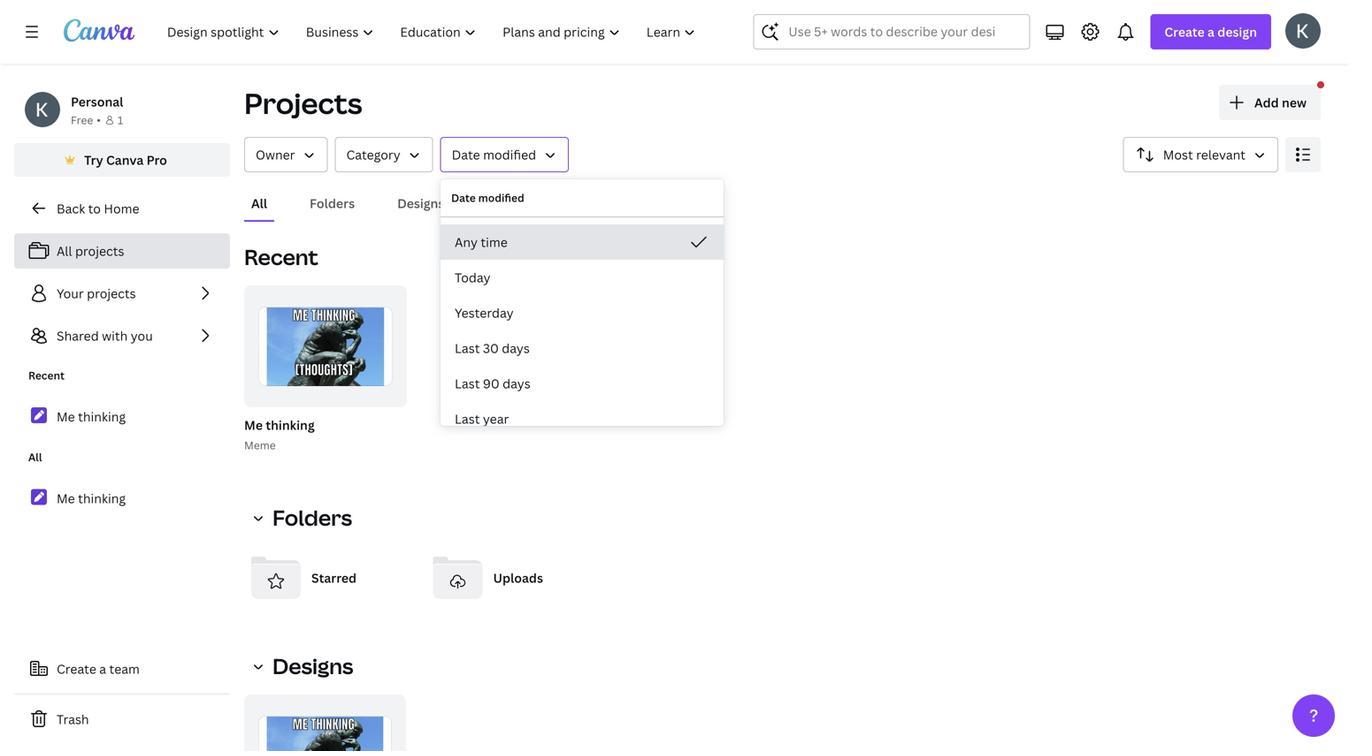 Task type: describe. For each thing, give the bounding box(es) containing it.
1 vertical spatial modified
[[478, 191, 524, 205]]

me thinking meme
[[244, 417, 315, 453]]

last year option
[[441, 402, 724, 437]]

designs button
[[244, 649, 364, 685]]

kendall parks image
[[1285, 13, 1321, 48]]

try
[[84, 152, 103, 169]]

Search search field
[[789, 15, 995, 49]]

create for create a design
[[1164, 23, 1205, 40]]

Category button
[[335, 137, 433, 173]]

category
[[346, 146, 400, 163]]

shared
[[57, 328, 99, 345]]

your
[[57, 285, 84, 302]]

add new
[[1254, 94, 1307, 111]]

designs inside designs dropdown button
[[272, 652, 353, 681]]

designs button
[[390, 187, 451, 220]]

folders button
[[303, 187, 362, 220]]

2 date from the top
[[451, 191, 476, 205]]

thinking inside the me thinking meme
[[266, 417, 315, 434]]

folders button
[[244, 501, 363, 536]]

today option
[[441, 260, 724, 295]]

today
[[455, 269, 490, 286]]

free
[[71, 113, 93, 127]]

projects for your projects
[[87, 285, 136, 302]]

create a design button
[[1150, 14, 1271, 50]]

folders inside button
[[310, 195, 355, 212]]

canva
[[106, 152, 144, 169]]

me thinking button
[[244, 415, 315, 437]]

back to home link
[[14, 191, 230, 226]]

0 horizontal spatial all
[[28, 450, 42, 465]]

date inside date modified button
[[452, 146, 480, 163]]

last for last 30 days
[[455, 340, 480, 357]]

2 me thinking from the top
[[57, 490, 126, 507]]

images
[[487, 195, 529, 212]]

modified inside button
[[483, 146, 536, 163]]

list box containing any time
[[441, 225, 724, 437]]

add
[[1254, 94, 1279, 111]]

images button
[[480, 187, 537, 220]]

last 30 days
[[455, 340, 530, 357]]

back to home
[[57, 200, 139, 217]]

date modified inside button
[[452, 146, 536, 163]]

0 horizontal spatial recent
[[28, 368, 65, 383]]

relevant
[[1196, 146, 1246, 163]]

with
[[102, 328, 128, 345]]

all for all button
[[251, 195, 267, 212]]

you
[[131, 328, 153, 345]]

free •
[[71, 113, 101, 127]]

owner
[[256, 146, 295, 163]]

trash
[[57, 712, 89, 728]]

2 me thinking link from the top
[[14, 480, 230, 518]]

last year button
[[441, 402, 724, 437]]

personal
[[71, 93, 123, 110]]

most relevant
[[1163, 146, 1246, 163]]

Sort by button
[[1123, 137, 1278, 173]]



Task type: locate. For each thing, give the bounding box(es) containing it.
0 vertical spatial projects
[[75, 243, 124, 260]]

create
[[1164, 23, 1205, 40], [57, 661, 96, 678]]

0 vertical spatial designs
[[397, 195, 444, 212]]

your projects
[[57, 285, 136, 302]]

all for all projects
[[57, 243, 72, 260]]

90
[[483, 376, 500, 392]]

any time option
[[441, 225, 724, 260]]

me inside the me thinking meme
[[244, 417, 263, 434]]

a left design
[[1208, 23, 1215, 40]]

meme
[[244, 438, 276, 453]]

2 last from the top
[[455, 376, 480, 392]]

to
[[88, 200, 101, 217]]

0 vertical spatial me thinking link
[[14, 398, 230, 436]]

1 vertical spatial a
[[99, 661, 106, 678]]

home
[[104, 200, 139, 217]]

days for last 90 days
[[503, 376, 531, 392]]

last year
[[455, 411, 509, 428]]

uploads
[[493, 570, 543, 587]]

shared with you
[[57, 328, 153, 345]]

create a team
[[57, 661, 140, 678]]

1 vertical spatial recent
[[28, 368, 65, 383]]

yesterday option
[[441, 295, 724, 331]]

projects right your
[[87, 285, 136, 302]]

top level navigation element
[[156, 14, 711, 50]]

0 vertical spatial a
[[1208, 23, 1215, 40]]

new
[[1282, 94, 1307, 111]]

create inside dropdown button
[[1164, 23, 1205, 40]]

1 horizontal spatial all
[[57, 243, 72, 260]]

1 vertical spatial me thinking link
[[14, 480, 230, 518]]

last 30 days button
[[441, 331, 724, 366]]

0 vertical spatial modified
[[483, 146, 536, 163]]

pro
[[146, 152, 167, 169]]

list
[[14, 234, 230, 354]]

date
[[452, 146, 480, 163], [451, 191, 476, 205]]

0 vertical spatial last
[[455, 340, 480, 357]]

trash link
[[14, 702, 230, 738]]

modified
[[483, 146, 536, 163], [478, 191, 524, 205]]

folders up the starred link
[[272, 504, 352, 533]]

create left design
[[1164, 23, 1205, 40]]

1 vertical spatial last
[[455, 376, 480, 392]]

days right 90
[[503, 376, 531, 392]]

list containing all projects
[[14, 234, 230, 354]]

date up any
[[451, 191, 476, 205]]

all projects
[[57, 243, 124, 260]]

1 vertical spatial projects
[[87, 285, 136, 302]]

last 90 days option
[[441, 366, 724, 402]]

last for last year
[[455, 411, 480, 428]]

1 horizontal spatial designs
[[397, 195, 444, 212]]

list box
[[441, 225, 724, 437]]

shared with you link
[[14, 318, 230, 354]]

yesterday button
[[441, 295, 724, 331]]

0 horizontal spatial a
[[99, 661, 106, 678]]

days right 30
[[502, 340, 530, 357]]

projects
[[244, 84, 362, 123]]

year
[[483, 411, 509, 428]]

folders down category at the left top of page
[[310, 195, 355, 212]]

projects down back to home
[[75, 243, 124, 260]]

last left year at the bottom left of the page
[[455, 411, 480, 428]]

a inside create a design dropdown button
[[1208, 23, 1215, 40]]

0 vertical spatial folders
[[310, 195, 355, 212]]

date up images button
[[452, 146, 480, 163]]

2 date modified from the top
[[451, 191, 524, 205]]

any time
[[455, 234, 508, 251]]

1
[[118, 113, 123, 127]]

thinking
[[78, 408, 126, 425], [266, 417, 315, 434], [78, 490, 126, 507]]

a left team
[[99, 661, 106, 678]]

all button
[[244, 187, 274, 220]]

1 date modified from the top
[[452, 146, 536, 163]]

date modified up time
[[451, 191, 524, 205]]

all inside list
[[57, 243, 72, 260]]

1 date from the top
[[452, 146, 480, 163]]

me thinking
[[57, 408, 126, 425], [57, 490, 126, 507]]

1 vertical spatial folders
[[272, 504, 352, 533]]

1 horizontal spatial a
[[1208, 23, 1215, 40]]

0 horizontal spatial create
[[57, 661, 96, 678]]

projects for all projects
[[75, 243, 124, 260]]

create inside 'button'
[[57, 661, 96, 678]]

date modified
[[452, 146, 536, 163], [451, 191, 524, 205]]

designs inside designs button
[[397, 195, 444, 212]]

modified up 'images'
[[483, 146, 536, 163]]

uploads link
[[426, 547, 594, 610]]

design
[[1218, 23, 1257, 40]]

me
[[57, 408, 75, 425], [244, 417, 263, 434], [57, 490, 75, 507]]

modified down date modified button
[[478, 191, 524, 205]]

2 vertical spatial all
[[28, 450, 42, 465]]

1 vertical spatial date
[[451, 191, 476, 205]]

me thinking link
[[14, 398, 230, 436], [14, 480, 230, 518]]

create for create a team
[[57, 661, 96, 678]]

projects
[[75, 243, 124, 260], [87, 285, 136, 302]]

0 vertical spatial date
[[452, 146, 480, 163]]

last 90 days button
[[441, 366, 724, 402]]

create a design
[[1164, 23, 1257, 40]]

a
[[1208, 23, 1215, 40], [99, 661, 106, 678]]

days for last 30 days
[[502, 340, 530, 357]]

folders inside dropdown button
[[272, 504, 352, 533]]

recent down all button
[[244, 243, 318, 272]]

try canva pro button
[[14, 143, 230, 177]]

1 me thinking link from the top
[[14, 398, 230, 436]]

a inside create a team 'button'
[[99, 661, 106, 678]]

0 horizontal spatial designs
[[272, 652, 353, 681]]

days
[[502, 340, 530, 357], [503, 376, 531, 392]]

starred
[[311, 570, 357, 587]]

a for design
[[1208, 23, 1215, 40]]

last 90 days
[[455, 376, 531, 392]]

projects inside 'link'
[[87, 285, 136, 302]]

0 vertical spatial me thinking
[[57, 408, 126, 425]]

3 last from the top
[[455, 411, 480, 428]]

30
[[483, 340, 499, 357]]

last left 90
[[455, 376, 480, 392]]

add new button
[[1219, 85, 1321, 120]]

last inside button
[[455, 340, 480, 357]]

today button
[[441, 260, 724, 295]]

1 vertical spatial all
[[57, 243, 72, 260]]

starred link
[[244, 547, 412, 610]]

1 vertical spatial create
[[57, 661, 96, 678]]

1 vertical spatial me thinking
[[57, 490, 126, 507]]

Owner button
[[244, 137, 328, 173]]

last left 30
[[455, 340, 480, 357]]

try canva pro
[[84, 152, 167, 169]]

Date modified button
[[440, 137, 569, 173]]

time
[[481, 234, 508, 251]]

yesterday
[[455, 305, 514, 322]]

1 me thinking from the top
[[57, 408, 126, 425]]

days inside button
[[502, 340, 530, 357]]

all projects link
[[14, 234, 230, 269]]

a for team
[[99, 661, 106, 678]]

1 vertical spatial designs
[[272, 652, 353, 681]]

days inside button
[[503, 376, 531, 392]]

•
[[97, 113, 101, 127]]

all inside button
[[251, 195, 267, 212]]

team
[[109, 661, 140, 678]]

any
[[455, 234, 478, 251]]

1 horizontal spatial recent
[[244, 243, 318, 272]]

1 horizontal spatial create
[[1164, 23, 1205, 40]]

last 30 days option
[[441, 331, 724, 366]]

2 vertical spatial last
[[455, 411, 480, 428]]

1 last from the top
[[455, 340, 480, 357]]

all
[[251, 195, 267, 212], [57, 243, 72, 260], [28, 450, 42, 465]]

create a team button
[[14, 652, 230, 687]]

designs
[[397, 195, 444, 212], [272, 652, 353, 681]]

folders
[[310, 195, 355, 212], [272, 504, 352, 533]]

most
[[1163, 146, 1193, 163]]

your projects link
[[14, 276, 230, 311]]

recent
[[244, 243, 318, 272], [28, 368, 65, 383]]

0 vertical spatial create
[[1164, 23, 1205, 40]]

back
[[57, 200, 85, 217]]

2 horizontal spatial all
[[251, 195, 267, 212]]

last
[[455, 340, 480, 357], [455, 376, 480, 392], [455, 411, 480, 428]]

create left team
[[57, 661, 96, 678]]

any time button
[[441, 225, 724, 260]]

last for last 90 days
[[455, 376, 480, 392]]

1 vertical spatial date modified
[[451, 191, 524, 205]]

date modified up 'images'
[[452, 146, 536, 163]]

None search field
[[753, 14, 1030, 50]]

0 vertical spatial date modified
[[452, 146, 536, 163]]

0 vertical spatial all
[[251, 195, 267, 212]]

0 vertical spatial recent
[[244, 243, 318, 272]]

1 vertical spatial days
[[503, 376, 531, 392]]

recent down shared
[[28, 368, 65, 383]]

0 vertical spatial days
[[502, 340, 530, 357]]



Task type: vqa. For each thing, say whether or not it's contained in the screenshot.
ALL
yes



